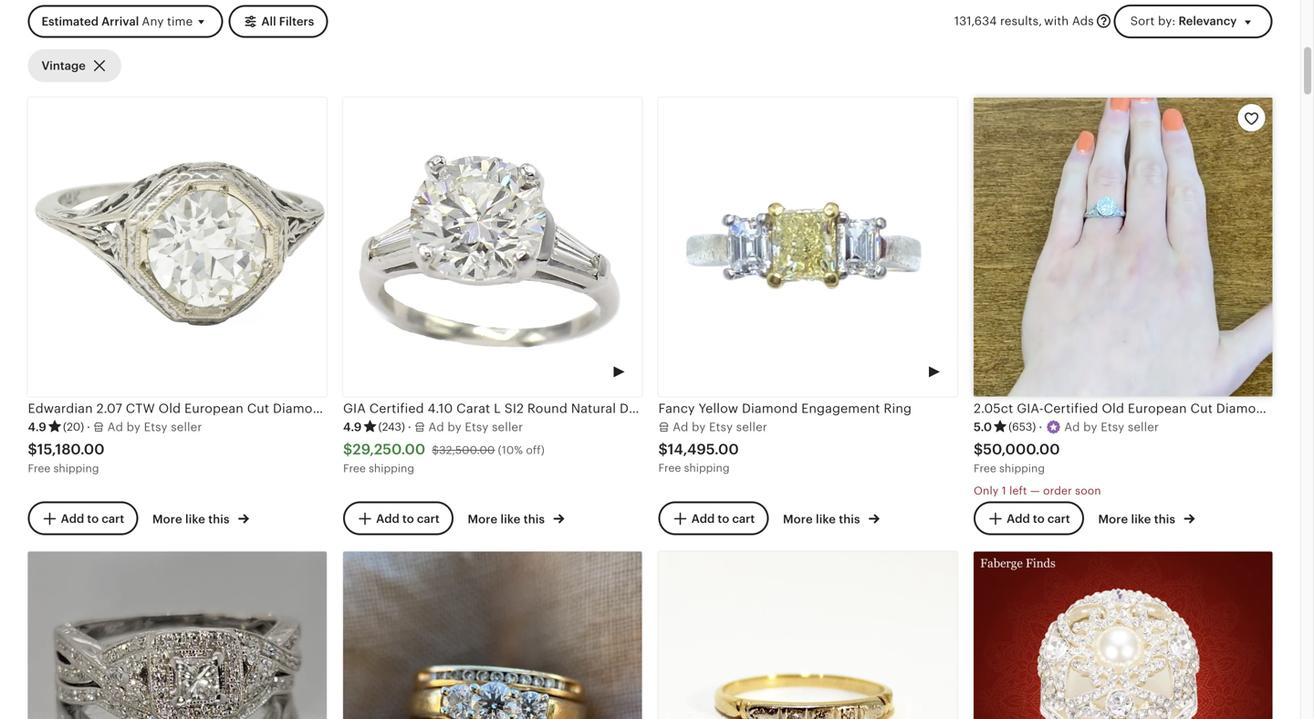Task type: describe. For each thing, give the bounding box(es) containing it.
32,500.00
[[439, 444, 495, 456]]

· for 15,180.00
[[87, 420, 90, 434]]

results,
[[1000, 14, 1042, 28]]

gold
[[424, 401, 454, 416]]

14,495.00
[[668, 441, 739, 458]]

2.07
[[96, 401, 122, 416]]

$ 14,495.00 free shipping
[[658, 441, 739, 474]]

more for 15,180.00
[[152, 513, 182, 526]]

sort
[[1131, 14, 1155, 28]]

4 more like this link from the left
[[1098, 509, 1195, 528]]

2.05ct gia-certified old european cut diamond engag
[[974, 401, 1314, 416]]

(20)
[[63, 421, 84, 433]]

this for 29,250.00
[[524, 513, 545, 526]]

4.9 for 29,250.00
[[343, 420, 362, 434]]

2.05ct gia-certified old european cut diamond engagement ring. platinum ring. image
[[974, 98, 1273, 397]]

vintage diamond wedding set in 14k gold, engagement ring and wedding band from the 1990s - timeless, sustainable, @jewelryonrepeat image
[[343, 552, 642, 719]]

29,250.00
[[353, 441, 426, 458]]

(243)
[[378, 421, 405, 433]]

$ 15,180.00 free shipping
[[28, 441, 105, 474]]

more like this link for 15,180.00
[[152, 509, 249, 528]]

engag
[[1276, 401, 1314, 416]]

2 ring from the left
[[819, 401, 847, 416]]

antique solid 14k yellow and white gold diamond engagement stacking vintage deco engraved orange blossom ring band sz 6 image
[[658, 552, 957, 719]]

add for 15,180.00
[[61, 512, 84, 526]]

add to cart button for 29,250.00
[[343, 502, 453, 535]]

add to cart button for 15,180.00
[[28, 502, 138, 535]]

to for 29,250.00
[[402, 512, 414, 526]]

left
[[1010, 485, 1027, 497]]

more like this for 14,495.00
[[783, 513, 863, 526]]

european for 50,000.00
[[1128, 401, 1187, 416]]

cut for 50,000.00
[[1191, 401, 1213, 416]]

filters
[[279, 14, 314, 28]]

more like this for 15,180.00
[[152, 513, 233, 526]]

round
[[527, 401, 568, 416]]

3 · from the left
[[1039, 420, 1043, 434]]

4 this from the left
[[1154, 513, 1176, 526]]

yellow
[[699, 401, 739, 416]]

(653)
[[1009, 421, 1036, 433]]

ctw
[[126, 401, 155, 416]]

old for 15,180.00
[[158, 401, 181, 416]]

karat
[[349, 401, 381, 416]]

cart for 29,250.00
[[417, 512, 440, 526]]

add for 14,495.00
[[691, 512, 715, 526]]

4 like from the left
[[1131, 513, 1151, 526]]

all filters button
[[228, 5, 328, 38]]

2 engagement from the left
[[737, 401, 816, 416]]

(10%
[[498, 444, 523, 456]]

1
[[1002, 485, 1007, 497]]

this for 14,495.00
[[839, 513, 860, 526]]

more like this for 29,250.00
[[468, 513, 548, 526]]

$ 50,000.00 free shipping
[[974, 441, 1060, 474]]

$ for 50,000.00
[[974, 441, 983, 458]]

free for 14,495.00
[[658, 462, 681, 474]]

order
[[1043, 485, 1072, 497]]

european for 15,180.00
[[184, 401, 244, 416]]

3 diamond from the left
[[742, 401, 798, 416]]

1 engagement from the left
[[458, 401, 537, 416]]

4 add to cart from the left
[[1007, 512, 1070, 526]]

4 more from the left
[[1098, 513, 1128, 526]]

time
[[167, 14, 193, 28]]

4 cart from the left
[[1048, 512, 1070, 526]]

si2
[[505, 401, 524, 416]]

50,000.00
[[983, 441, 1060, 458]]

4 diamond from the left
[[1216, 401, 1272, 416]]

cart for 15,180.00
[[102, 512, 124, 526]]

this for 15,180.00
[[208, 513, 230, 526]]

like for 15,180.00
[[185, 513, 205, 526]]

white
[[385, 401, 421, 416]]



Task type: vqa. For each thing, say whether or not it's contained in the screenshot.
SIX
no



Task type: locate. For each thing, give the bounding box(es) containing it.
shipping for 50,000.00
[[999, 462, 1045, 474]]

1 add to cart from the left
[[61, 512, 124, 526]]

free inside $ 15,180.00 free shipping
[[28, 462, 51, 474]]

all filters
[[261, 14, 314, 28]]

cut for 15,180.00
[[247, 401, 269, 416]]

platinum
[[679, 401, 734, 416]]

diamond right natural
[[620, 401, 676, 416]]

4 more like this from the left
[[1098, 513, 1179, 526]]

add down "$ 14,495.00 free shipping"
[[691, 512, 715, 526]]

add down $ 15,180.00 free shipping
[[61, 512, 84, 526]]

1 more like this from the left
[[152, 513, 233, 526]]

add down 29,250.00
[[376, 512, 400, 526]]

ring
[[540, 401, 568, 416], [819, 401, 847, 416], [884, 401, 912, 416]]

european
[[184, 401, 244, 416], [1128, 401, 1187, 416]]

· right (653)
[[1039, 420, 1043, 434]]

shipping inside $ 15,180.00 free shipping
[[53, 462, 99, 474]]

1 horizontal spatial ·
[[408, 420, 411, 434]]

0 horizontal spatial ·
[[87, 420, 90, 434]]

· right "(243)"
[[408, 420, 411, 434]]

cart
[[102, 512, 124, 526], [417, 512, 440, 526], [732, 512, 755, 526], [1048, 512, 1070, 526]]

4 add to cart button from the left
[[974, 502, 1084, 535]]

1 certified from the left
[[369, 401, 424, 416]]

more for 29,250.00
[[468, 513, 498, 526]]

2 more like this from the left
[[468, 513, 548, 526]]

· for 29,250.00
[[408, 420, 411, 434]]

2 4.9 from the left
[[343, 420, 362, 434]]

to down only 1 left — order soon
[[1033, 512, 1045, 526]]

add down the left
[[1007, 512, 1030, 526]]

2 add to cart from the left
[[376, 512, 440, 526]]

shipping down 29,250.00
[[369, 462, 414, 474]]

3 engagement from the left
[[801, 401, 880, 416]]

cart down order
[[1048, 512, 1070, 526]]

$ down edwardian
[[28, 441, 37, 458]]

product video element
[[343, 98, 642, 397], [658, 98, 957, 397], [974, 98, 1273, 397], [28, 552, 327, 719], [343, 552, 642, 719]]

$ inside "$ 14,495.00 free shipping"
[[658, 441, 668, 458]]

estimated
[[42, 14, 99, 28]]

estimated arrival any time
[[42, 14, 193, 28]]

1 add from the left
[[61, 512, 84, 526]]

3 more like this link from the left
[[783, 509, 880, 528]]

4.10
[[428, 401, 453, 416]]

add to cart button down "$ 14,495.00 free shipping"
[[658, 502, 769, 535]]

shipping inside $ 29,250.00 $ 32,500.00 (10% off) free shipping
[[369, 462, 414, 474]]

fancy yellow diamond engagement ring
[[658, 401, 912, 416]]

4.9
[[28, 420, 47, 434], [343, 420, 362, 434]]

like
[[185, 513, 205, 526], [501, 513, 521, 526], [816, 513, 836, 526], [1131, 513, 1151, 526]]

free
[[658, 462, 681, 474], [28, 462, 51, 474], [343, 462, 366, 474], [974, 462, 997, 474]]

1 4.9 from the left
[[28, 420, 47, 434]]

free up only at bottom right
[[974, 462, 997, 474]]

like for 14,495.00
[[816, 513, 836, 526]]

old for 50,000.00
[[1102, 401, 1124, 416]]

$ down the gold
[[432, 444, 439, 456]]

only 1 left — order soon
[[974, 485, 1101, 497]]

free for 50,000.00
[[974, 462, 997, 474]]

2 more like this link from the left
[[468, 509, 564, 528]]

0 horizontal spatial ring
[[540, 401, 568, 416]]

$ inside $ 15,180.00 free shipping
[[28, 441, 37, 458]]

add for 29,250.00
[[376, 512, 400, 526]]

old right gia-
[[1102, 401, 1124, 416]]

3 more like this from the left
[[783, 513, 863, 526]]

arrival
[[101, 14, 139, 28]]

$ for 29,250.00
[[343, 441, 353, 458]]

vintage link
[[28, 49, 121, 82]]

shipping for 15,180.00
[[53, 462, 99, 474]]

add to cart button down 29,250.00
[[343, 502, 453, 535]]

1 free from the left
[[658, 462, 681, 474]]

free inside the $ 50,000.00 free shipping
[[974, 462, 997, 474]]

more like this link
[[152, 509, 249, 528], [468, 509, 564, 528], [783, 509, 880, 528], [1098, 509, 1195, 528]]

$ down 5.0
[[974, 441, 983, 458]]

natural
[[571, 401, 616, 416]]

3 add to cart from the left
[[691, 512, 755, 526]]

1 to from the left
[[87, 512, 99, 526]]

add to cart down $ 29,250.00 $ 32,500.00 (10% off) free shipping
[[376, 512, 440, 526]]

3 add from the left
[[691, 512, 715, 526]]

2 like from the left
[[501, 513, 521, 526]]

1 shipping from the left
[[684, 462, 730, 474]]

2 add from the left
[[376, 512, 400, 526]]

free down 15,180.00 on the left
[[28, 462, 51, 474]]

ads
[[1072, 14, 1094, 28]]

2 european from the left
[[1128, 401, 1187, 416]]

carat
[[457, 401, 490, 416]]

1 horizontal spatial cut
[[1191, 401, 1213, 416]]

shipping inside "$ 14,495.00 free shipping"
[[684, 462, 730, 474]]

cart down "$ 14,495.00 free shipping"
[[732, 512, 755, 526]]

free down '14,495.00'
[[658, 462, 681, 474]]

1 european from the left
[[184, 401, 244, 416]]

0 horizontal spatial old
[[158, 401, 181, 416]]

certified up "(243)"
[[369, 401, 424, 416]]

1 old from the left
[[158, 401, 181, 416]]

$
[[658, 441, 668, 458], [28, 441, 37, 458], [343, 441, 353, 458], [974, 441, 983, 458], [432, 444, 439, 456]]

fancy yellow diamond engagement ring image
[[658, 98, 957, 397]]

2 cut from the left
[[1191, 401, 1213, 416]]

edwardian
[[28, 401, 93, 416]]

1 like from the left
[[185, 513, 205, 526]]

4 add from the left
[[1007, 512, 1030, 526]]

shipping
[[684, 462, 730, 474], [53, 462, 99, 474], [369, 462, 414, 474], [999, 462, 1045, 474]]

only
[[974, 485, 999, 497]]

4 shipping from the left
[[999, 462, 1045, 474]]

shipping down 50,000.00
[[999, 462, 1045, 474]]

shipping for 14,495.00
[[684, 462, 730, 474]]

1 ring from the left
[[540, 401, 568, 416]]

cart down $ 15,180.00 free shipping
[[102, 512, 124, 526]]

0 horizontal spatial 4.9
[[28, 420, 47, 434]]

by:
[[1158, 14, 1176, 28]]

4.9 down gia
[[343, 420, 362, 434]]

certified
[[369, 401, 424, 416], [1044, 401, 1098, 416]]

to
[[87, 512, 99, 526], [402, 512, 414, 526], [718, 512, 729, 526], [1033, 512, 1045, 526]]

free down 29,250.00
[[343, 462, 366, 474]]

add
[[61, 512, 84, 526], [376, 512, 400, 526], [691, 512, 715, 526], [1007, 512, 1030, 526]]

old
[[158, 401, 181, 416], [1102, 401, 1124, 416]]

to down $ 29,250.00 $ 32,500.00 (10% off) free shipping
[[402, 512, 414, 526]]

$ 29,250.00 $ 32,500.00 (10% off) free shipping
[[343, 441, 545, 474]]

1 more like this link from the left
[[152, 509, 249, 528]]

add to cart button down —
[[974, 502, 1084, 535]]

2 to from the left
[[402, 512, 414, 526]]

diamond left the 14
[[273, 401, 329, 416]]

more like this link for 14,495.00
[[783, 509, 880, 528]]

free inside $ 29,250.00 $ 32,500.00 (10% off) free shipping
[[343, 462, 366, 474]]

2 old from the left
[[1102, 401, 1124, 416]]

$ inside the $ 50,000.00 free shipping
[[974, 441, 983, 458]]

2 free from the left
[[28, 462, 51, 474]]

1 horizontal spatial old
[[1102, 401, 1124, 416]]

cart down $ 29,250.00 $ 32,500.00 (10% off) free shipping
[[417, 512, 440, 526]]

cart for 14,495.00
[[732, 512, 755, 526]]

1 more from the left
[[152, 513, 182, 526]]

131,634 results,
[[954, 14, 1042, 28]]

gia certified 4.10 carat l si2 round natural diamond platinum engagement ring image
[[343, 98, 642, 397]]

5.0
[[974, 420, 992, 434]]

1 cart from the left
[[102, 512, 124, 526]]

more like this link for 29,250.00
[[468, 509, 564, 528]]

3 more from the left
[[783, 513, 813, 526]]

diamond left "engag" in the bottom right of the page
[[1216, 401, 1272, 416]]

2 add to cart button from the left
[[343, 502, 453, 535]]

any
[[142, 14, 164, 28]]

2 this from the left
[[524, 513, 545, 526]]

3 add to cart button from the left
[[658, 502, 769, 535]]

1 horizontal spatial certified
[[1044, 401, 1098, 416]]

with
[[1044, 14, 1069, 28]]

gia
[[343, 401, 366, 416]]

product video element for old
[[974, 98, 1273, 397]]

vintage
[[42, 59, 86, 72]]

shipping inside the $ 50,000.00 free shipping
[[999, 462, 1045, 474]]

engagement ring box for proposal vintage ring bearer box unique jewelry box for wedding ring holders christmas gifts for women or girl. image
[[974, 552, 1273, 719]]

certified up 50,000.00
[[1044, 401, 1098, 416]]

free for 15,180.00
[[28, 462, 51, 474]]

to for 14,495.00
[[718, 512, 729, 526]]

like for 29,250.00
[[501, 513, 521, 526]]

2 more from the left
[[468, 513, 498, 526]]

add to cart
[[61, 512, 124, 526], [376, 512, 440, 526], [691, 512, 755, 526], [1007, 512, 1070, 526]]

3 shipping from the left
[[369, 462, 414, 474]]

add to cart for 14,495.00
[[691, 512, 755, 526]]

1 horizontal spatial european
[[1128, 401, 1187, 416]]

$ down fancy
[[658, 441, 668, 458]]

2.05ct
[[974, 401, 1013, 416]]

3 to from the left
[[718, 512, 729, 526]]

add to cart for 29,250.00
[[376, 512, 440, 526]]

$ for 15,180.00
[[28, 441, 37, 458]]

gia certified 4.10 carat l si2 round natural diamond platinum engagement ring
[[343, 401, 847, 416]]

0 horizontal spatial cut
[[247, 401, 269, 416]]

add to cart down "$ 14,495.00 free shipping"
[[691, 512, 755, 526]]

2 cart from the left
[[417, 512, 440, 526]]

0 horizontal spatial certified
[[369, 401, 424, 416]]

1 this from the left
[[208, 513, 230, 526]]

this
[[208, 513, 230, 526], [524, 513, 545, 526], [839, 513, 860, 526], [1154, 513, 1176, 526]]

2 certified from the left
[[1044, 401, 1098, 416]]

diamond
[[273, 401, 329, 416], [620, 401, 676, 416], [742, 401, 798, 416], [1216, 401, 1272, 416]]

shipping down 15,180.00 on the left
[[53, 462, 99, 474]]

soon
[[1075, 485, 1101, 497]]

1 cut from the left
[[247, 401, 269, 416]]

2 horizontal spatial ring
[[884, 401, 912, 416]]

2 shipping from the left
[[53, 462, 99, 474]]

shipping down '14,495.00'
[[684, 462, 730, 474]]

to down "$ 14,495.00 free shipping"
[[718, 512, 729, 526]]

with ads
[[1044, 14, 1094, 28]]

engagement
[[458, 401, 537, 416], [737, 401, 816, 416], [801, 401, 880, 416]]

diamond right yellow
[[742, 401, 798, 416]]

· right (20)
[[87, 420, 90, 434]]

old right 'ctw'
[[158, 401, 181, 416]]

$ for 14,495.00
[[658, 441, 668, 458]]

·
[[87, 420, 90, 434], [408, 420, 411, 434], [1039, 420, 1043, 434]]

4 free from the left
[[974, 462, 997, 474]]

to for 15,180.00
[[87, 512, 99, 526]]

$ down gia
[[343, 441, 353, 458]]

fancy
[[658, 401, 695, 416]]

more for 14,495.00
[[783, 513, 813, 526]]

add to cart button down $ 15,180.00 free shipping
[[28, 502, 138, 535]]

edwardian 2.07 ctw old european cut diamond 14 karat white gold engagement ring
[[28, 401, 568, 416]]

2 · from the left
[[408, 420, 411, 434]]

4.9 down edwardian
[[28, 420, 47, 434]]

edwardian 2.07 ctw old european cut diamond 14 karat white gold engagement ring image
[[28, 98, 327, 397]]

more like this
[[152, 513, 233, 526], [468, 513, 548, 526], [783, 513, 863, 526], [1098, 513, 1179, 526]]

product video element for engagement
[[658, 98, 957, 397]]

l
[[494, 401, 501, 416]]

131,634
[[954, 14, 997, 28]]

sort by: relevancy
[[1131, 14, 1237, 28]]

—
[[1030, 485, 1040, 497]]

add to cart down only 1 left — order soon
[[1007, 512, 1070, 526]]

add to cart for 15,180.00
[[61, 512, 124, 526]]

add to cart button
[[28, 502, 138, 535], [343, 502, 453, 535], [658, 502, 769, 535], [974, 502, 1084, 535]]

all
[[261, 14, 276, 28]]

relevancy
[[1179, 14, 1237, 28]]

off)
[[526, 444, 545, 456]]

1 · from the left
[[87, 420, 90, 434]]

1 diamond from the left
[[273, 401, 329, 416]]

free inside "$ 14,495.00 free shipping"
[[658, 462, 681, 474]]

more
[[152, 513, 182, 526], [468, 513, 498, 526], [783, 513, 813, 526], [1098, 513, 1128, 526]]

2 horizontal spatial ·
[[1039, 420, 1043, 434]]

to down $ 15,180.00 free shipping
[[87, 512, 99, 526]]

3 this from the left
[[839, 513, 860, 526]]

15,180.00
[[37, 441, 105, 458]]

1 add to cart button from the left
[[28, 502, 138, 535]]

4 to from the left
[[1033, 512, 1045, 526]]

3 like from the left
[[816, 513, 836, 526]]

0 horizontal spatial european
[[184, 401, 244, 416]]

product video element for carat
[[343, 98, 642, 397]]

cut
[[247, 401, 269, 416], [1191, 401, 1213, 416]]

3 free from the left
[[343, 462, 366, 474]]

add to cart down $ 15,180.00 free shipping
[[61, 512, 124, 526]]

1 horizontal spatial ring
[[819, 401, 847, 416]]

add to cart button for 14,495.00
[[658, 502, 769, 535]]

4.9 for 15,180.00
[[28, 420, 47, 434]]

3 ring from the left
[[884, 401, 912, 416]]

2 diamond from the left
[[620, 401, 676, 416]]

gia-
[[1017, 401, 1044, 416]]

1 horizontal spatial 4.9
[[343, 420, 362, 434]]

14
[[332, 401, 346, 416]]

circa 1990, a 14k white gold and princess cut diamond wedding set, size 7. image
[[28, 552, 327, 719]]

3 cart from the left
[[732, 512, 755, 526]]



